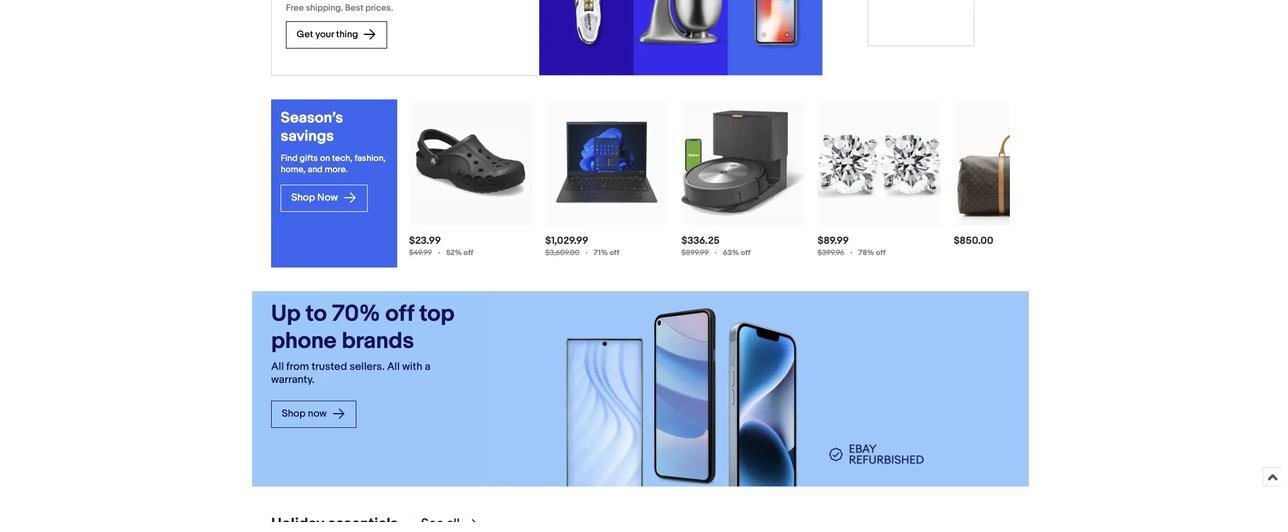 Task type: describe. For each thing, give the bounding box(es) containing it.
brands
[[342, 328, 414, 355]]

best
[[345, 2, 363, 13]]

shipping.
[[306, 2, 343, 13]]

$850.00 link
[[953, 101, 1078, 247]]

phone
[[271, 328, 337, 355]]

$850.00
[[954, 235, 993, 247]]

free
[[286, 2, 304, 13]]

· for $89.99
[[850, 247, 853, 258]]

· for $23.99
[[438, 247, 440, 258]]

$336.25 $899.99 · 63% off
[[681, 235, 751, 258]]

up to 70% off top phone brands all from trusted sellers. all with a warranty.
[[271, 300, 454, 387]]

get
[[297, 29, 313, 40]]

shop now
[[291, 192, 340, 204]]

free shipping. best prices.
[[286, 2, 393, 13]]

off inside up to 70% off top phone brands all from trusted sellers. all with a warranty.
[[385, 300, 414, 328]]

off for $1,029.99
[[610, 248, 619, 257]]

$3,609.00
[[545, 248, 580, 257]]

70%
[[332, 300, 380, 328]]

1 all from the left
[[271, 361, 284, 374]]

52%
[[446, 248, 462, 257]]

$1,029.99
[[545, 235, 588, 247]]

up
[[271, 300, 301, 328]]

1/4 - 2 ct t.w. natural diamond studs in 14k white or yellow gold image
[[818, 102, 941, 225]]

78%
[[858, 248, 874, 257]]

crocs men's and women's shoes - baya clogs, slip on shoes, waterproof sandals image
[[409, 129, 533, 198]]

fashion,
[[355, 152, 386, 164]]

shop for shop now
[[282, 408, 306, 420]]

season's savings
[[281, 109, 343, 145]]

with
[[402, 361, 422, 374]]

advertisement region
[[832, 0, 1010, 76]]

shop for shop now
[[291, 192, 315, 204]]

now
[[317, 192, 338, 204]]

63%
[[723, 248, 739, 257]]

$89.99 $399.96 · 78% off
[[818, 235, 886, 258]]

savings
[[281, 127, 334, 145]]

71%
[[594, 248, 608, 257]]

up to 70% off top phone brands link
[[271, 300, 468, 356]]



Task type: locate. For each thing, give the bounding box(es) containing it.
off right 52%
[[464, 248, 473, 257]]

your
[[315, 29, 334, 40]]

shop
[[291, 192, 315, 204], [282, 408, 306, 420]]

off right "71%"
[[610, 248, 619, 257]]

shop now
[[282, 408, 329, 420]]

to
[[306, 300, 327, 328]]

a
[[425, 361, 431, 374]]

$89.99
[[818, 235, 849, 247]]

trusted
[[312, 361, 347, 374]]

off for $336.25
[[741, 248, 751, 257]]

lenovo thinkpad x1 carbon gen 10 intel laptop, 14" ips,  i7-1270p vpro®, 32gb image
[[545, 102, 669, 225]]

shop now link
[[281, 184, 367, 212]]

off right the 78%
[[876, 248, 886, 257]]

louis vuitton vintage monogram canvas keepall 55 duffle bag image
[[954, 102, 1077, 225]]

prices.
[[365, 2, 393, 13]]

· left "71%"
[[585, 247, 588, 258]]

· left 52%
[[438, 247, 440, 258]]

· inside $1,029.99 $3,609.00 · 71% off
[[585, 247, 588, 258]]

· for $1,029.99
[[585, 247, 588, 258]]

off inside $1,029.99 $3,609.00 · 71% off
[[610, 248, 619, 257]]

gifts
[[300, 152, 318, 164]]

off right 63%
[[741, 248, 751, 257]]

top
[[419, 300, 454, 328]]

off inside the $23.99 $49.99 · 52% off
[[464, 248, 473, 257]]

· inside the $23.99 $49.99 · 52% off
[[438, 247, 440, 258]]

all left from
[[271, 361, 284, 374]]

season's
[[281, 109, 343, 127]]

off inside $89.99 $399.96 · 78% off
[[876, 248, 886, 257]]

0 horizontal spatial all
[[271, 361, 284, 374]]

$336.25
[[681, 235, 720, 247]]

warranty.
[[271, 374, 315, 387]]

$1,029.99 $3,609.00 · 71% off
[[545, 235, 619, 258]]

thing
[[336, 29, 358, 40]]

2 all from the left
[[387, 361, 400, 374]]

$399.96
[[818, 248, 844, 257]]

shop now link
[[271, 401, 356, 428]]

sellers.
[[350, 361, 385, 374]]

1 vertical spatial shop
[[282, 408, 306, 420]]

off for $89.99
[[876, 248, 886, 257]]

off left 'top'
[[385, 300, 414, 328]]

and
[[308, 164, 323, 175]]

$49.99
[[409, 248, 432, 257]]

more.
[[325, 164, 348, 175]]

shop inside shop now link
[[282, 408, 306, 420]]

· left the 78%
[[850, 247, 853, 258]]

home,
[[281, 164, 306, 175]]

·
[[438, 247, 440, 258], [585, 247, 588, 258], [715, 247, 717, 258], [850, 247, 853, 258]]

· left 63%
[[715, 247, 717, 258]]

find
[[281, 152, 298, 164]]

all left with
[[387, 361, 400, 374]]

$23.99
[[409, 235, 441, 247]]

on
[[320, 152, 330, 164]]

· inside $89.99 $399.96 · 78% off
[[850, 247, 853, 258]]

· for $336.25
[[715, 247, 717, 258]]

4 · from the left
[[850, 247, 853, 258]]

· inside $336.25 $899.99 · 63% off
[[715, 247, 717, 258]]

find gifts on tech, fashion, home, and more.
[[281, 152, 386, 175]]

irobot roomba j7+ self-emptying vacuum cleaning robot - certified refurbished! image
[[681, 110, 805, 217]]

1 · from the left
[[438, 247, 440, 258]]

off inside $336.25 $899.99 · 63% off
[[741, 248, 751, 257]]

all
[[271, 361, 284, 374], [387, 361, 400, 374]]

get your thing
[[297, 29, 360, 40]]

shop inside shop now link
[[291, 192, 315, 204]]

tech,
[[332, 152, 353, 164]]

3 · from the left
[[715, 247, 717, 258]]

off for $23.99
[[464, 248, 473, 257]]

season's savings link
[[281, 109, 388, 145]]

off
[[464, 248, 473, 257], [610, 248, 619, 257], [741, 248, 751, 257], [876, 248, 886, 257], [385, 300, 414, 328]]

$899.99
[[681, 248, 709, 257]]

0 vertical spatial shop
[[291, 192, 315, 204]]

$23.99 $49.99 · 52% off
[[409, 235, 473, 258]]

1 horizontal spatial all
[[387, 361, 400, 374]]

from
[[286, 361, 309, 374]]

2 · from the left
[[585, 247, 588, 258]]

now
[[308, 408, 327, 420]]



Task type: vqa. For each thing, say whether or not it's contained in the screenshot.


